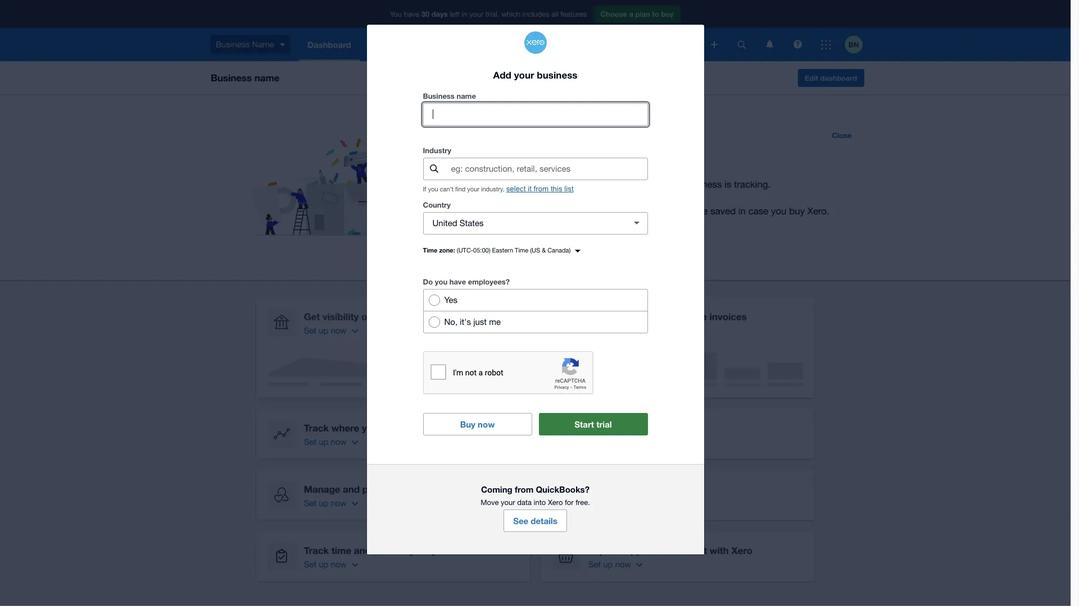 Task type: locate. For each thing, give the bounding box(es) containing it.
0 horizontal spatial time
[[423, 247, 437, 254]]

coming
[[481, 485, 512, 495]]

no,
[[444, 317, 458, 327]]

you right 'do'
[[435, 278, 447, 287]]

time left zone:
[[423, 247, 437, 254]]

you
[[428, 186, 438, 193], [435, 278, 447, 287]]

from up data
[[515, 485, 533, 495]]

your right find
[[467, 186, 479, 193]]

2 vertical spatial your
[[501, 499, 515, 507]]

this
[[551, 185, 562, 193]]

from right the it
[[534, 185, 549, 193]]

search icon image
[[430, 165, 438, 173]]

your
[[514, 69, 534, 81], [467, 186, 479, 193], [501, 499, 515, 507]]

your inside if you can't find your industry, select it from this list
[[467, 186, 479, 193]]

you for can't
[[428, 186, 438, 193]]

start trial button
[[539, 414, 648, 436]]

into
[[534, 499, 546, 507]]

05:00)
[[473, 247, 490, 254]]

now
[[478, 420, 495, 430]]

do
[[423, 278, 433, 287]]

1 vertical spatial your
[[467, 186, 479, 193]]

from
[[534, 185, 549, 193], [515, 485, 533, 495]]

0 vertical spatial you
[[428, 186, 438, 193]]

xero image
[[524, 32, 547, 54]]

your inside coming from quickbooks? move your data into xero for free.
[[501, 499, 515, 507]]

see details
[[513, 516, 557, 527]]

your left data
[[501, 499, 515, 507]]

no, it's just me
[[444, 317, 501, 327]]

industry
[[423, 146, 451, 155]]

find
[[455, 186, 466, 193]]

Country field
[[423, 213, 621, 234]]

Industry field
[[450, 158, 647, 180]]

quickbooks?
[[536, 485, 590, 495]]

time inside time zone: (utc-05:00) eastern time (us & canada)
[[515, 247, 528, 254]]

you right if
[[428, 186, 438, 193]]

select it from this list button
[[506, 185, 574, 193]]

you for have
[[435, 278, 447, 287]]

buy
[[460, 420, 475, 430]]

time
[[423, 247, 437, 254], [515, 247, 528, 254]]

0 vertical spatial your
[[514, 69, 534, 81]]

select
[[506, 185, 526, 193]]

employees?
[[468, 278, 510, 287]]

move
[[481, 499, 499, 507]]

1 horizontal spatial time
[[515, 247, 528, 254]]

time left (us
[[515, 247, 528, 254]]

1 vertical spatial from
[[515, 485, 533, 495]]

xero
[[548, 499, 563, 507]]

buy now button
[[423, 414, 532, 436]]

zone:
[[439, 247, 455, 254]]

1 vertical spatial you
[[435, 278, 447, 287]]

it's
[[460, 317, 471, 327]]

your right add
[[514, 69, 534, 81]]

you inside if you can't find your industry, select it from this list
[[428, 186, 438, 193]]

clear image
[[625, 212, 648, 235]]

list
[[564, 185, 574, 193]]

start
[[575, 420, 594, 430]]



Task type: describe. For each thing, give the bounding box(es) containing it.
free.
[[576, 499, 590, 507]]

yes
[[444, 296, 458, 305]]

business name
[[423, 92, 476, 101]]

&
[[542, 247, 546, 254]]

details
[[531, 516, 557, 527]]

(us
[[530, 247, 540, 254]]

eastern
[[492, 247, 513, 254]]

it
[[528, 185, 532, 193]]

Business name field
[[423, 104, 647, 125]]

from inside coming from quickbooks? move your data into xero for free.
[[515, 485, 533, 495]]

see details button
[[504, 510, 567, 533]]

start trial
[[575, 420, 612, 430]]

can't
[[440, 186, 453, 193]]

name
[[457, 92, 476, 101]]

country
[[423, 201, 451, 210]]

trial
[[596, 420, 612, 430]]

if
[[423, 186, 426, 193]]

see
[[513, 516, 528, 527]]

do you have employees? group
[[423, 289, 648, 334]]

0 vertical spatial from
[[534, 185, 549, 193]]

time zone: (utc-05:00) eastern time (us & canada)
[[423, 247, 571, 254]]

add your business
[[493, 69, 577, 81]]

(utc-
[[457, 247, 473, 254]]

for
[[565, 499, 574, 507]]

coming from quickbooks? move your data into xero for free.
[[481, 485, 590, 507]]

me
[[489, 317, 501, 327]]

if you can't find your industry, select it from this list
[[423, 185, 574, 193]]

data
[[517, 499, 532, 507]]

just
[[473, 317, 487, 327]]

have
[[449, 278, 466, 287]]

your for can't
[[467, 186, 479, 193]]

buy now
[[460, 420, 495, 430]]

add
[[493, 69, 511, 81]]

business
[[537, 69, 577, 81]]

do you have employees?
[[423, 278, 510, 287]]

canada)
[[547, 247, 571, 254]]

industry,
[[481, 186, 504, 193]]

business
[[423, 92, 455, 101]]

your for quickbooks?
[[501, 499, 515, 507]]



Task type: vqa. For each thing, say whether or not it's contained in the screenshot.
add your business
yes



